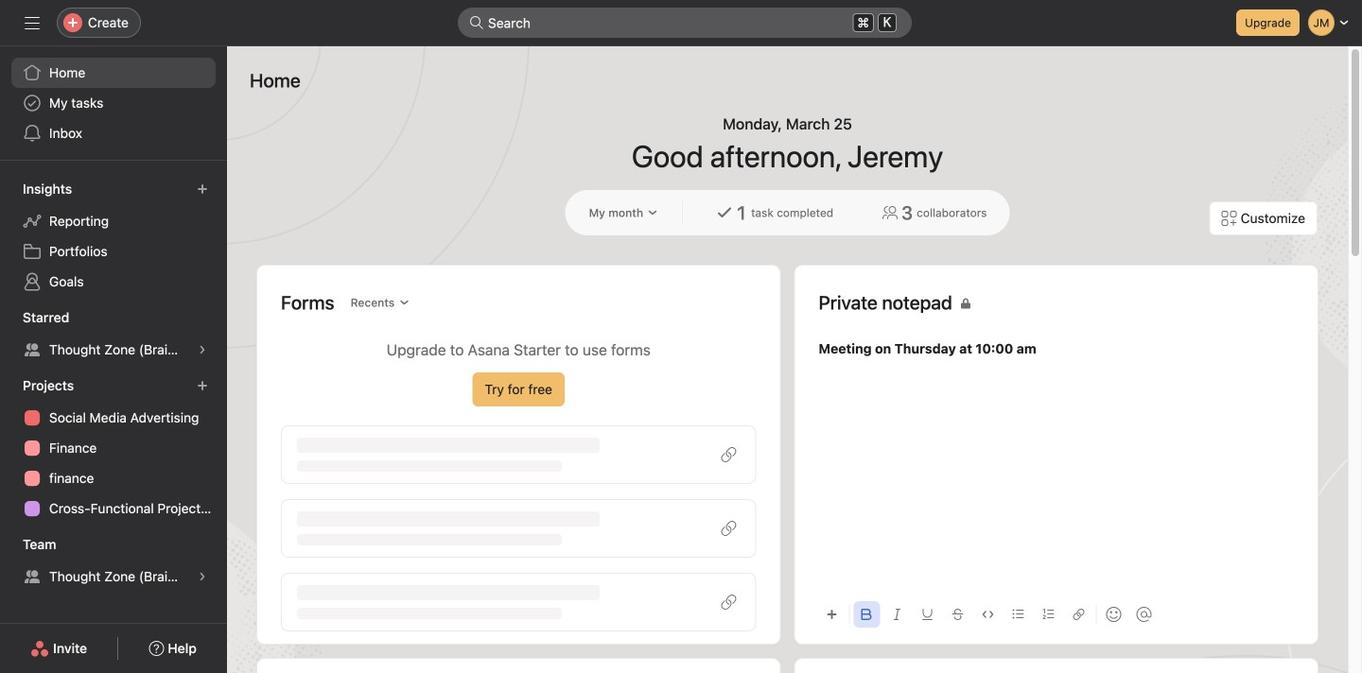 Task type: vqa. For each thing, say whether or not it's contained in the screenshot.
New insights icon
yes



Task type: describe. For each thing, give the bounding box(es) containing it.
bold image
[[861, 609, 873, 621]]

link image
[[1073, 609, 1085, 621]]

prominent image
[[469, 15, 484, 30]]

starred element
[[0, 301, 227, 369]]

strikethrough image
[[952, 609, 964, 621]]

see details, thought zone (brainstorm space) image
[[197, 571, 208, 583]]

new insights image
[[197, 184, 208, 195]]

insights element
[[0, 172, 227, 301]]

emoji image
[[1107, 607, 1122, 623]]

code image
[[983, 609, 994, 621]]



Task type: locate. For each thing, give the bounding box(es) containing it.
None field
[[458, 8, 912, 38]]

bulleted list image
[[1013, 609, 1024, 621]]

new project or portfolio image
[[197, 380, 208, 392]]

hide sidebar image
[[25, 15, 40, 30]]

see details, thought zone (brainstorm space) image
[[197, 344, 208, 356]]

at mention image
[[1137, 607, 1152, 623]]

numbered list image
[[1043, 609, 1055, 621]]

underline image
[[922, 609, 933, 621]]

global element
[[0, 46, 227, 160]]

projects element
[[0, 369, 227, 528]]

insert an object image
[[826, 609, 838, 621]]

italics image
[[892, 609, 903, 621]]

teams element
[[0, 528, 227, 596]]

Search tasks, projects, and more text field
[[458, 8, 912, 38]]

toolbar
[[819, 593, 1294, 636]]



